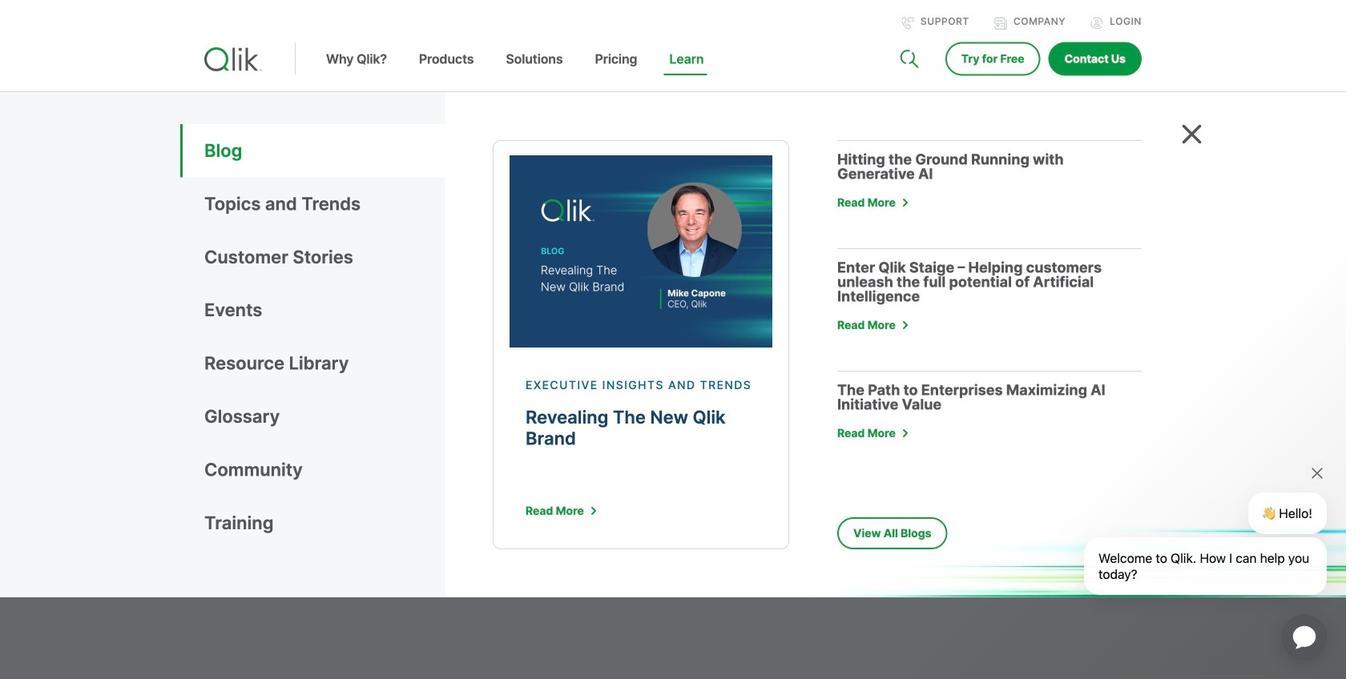 Task type: locate. For each thing, give the bounding box(es) containing it.
close search image
[[1183, 124, 1203, 144]]

headshot of mike capone, ceo, qlik and the text "revealing the new qlik brand" image
[[510, 156, 773, 348]]

company image
[[995, 17, 1008, 30]]

qlik image
[[204, 47, 262, 71]]

application
[[1264, 596, 1347, 680]]



Task type: describe. For each thing, give the bounding box(es) containing it.
login image
[[1091, 17, 1104, 30]]

support image
[[902, 17, 915, 30]]



Task type: vqa. For each thing, say whether or not it's contained in the screenshot.
Company icon
yes



